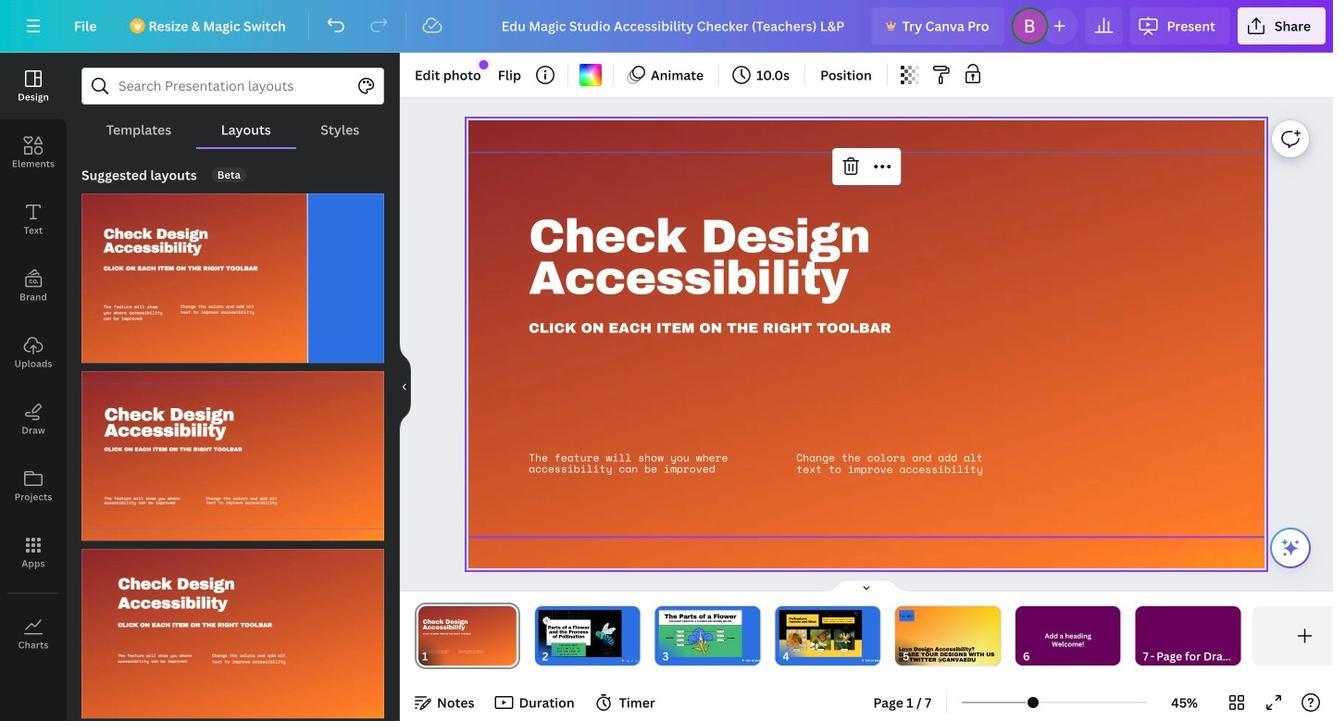 Task type: locate. For each thing, give the bounding box(es) containing it.
main menu bar
[[0, 0, 1333, 53]]

Design title text field
[[487, 7, 865, 44]]

Page title text field
[[436, 647, 444, 666]]

page 1 image
[[415, 607, 520, 666]]

side panel tab list
[[0, 53, 67, 668]]

hide image
[[399, 343, 411, 432]]

canva assistant image
[[1280, 537, 1302, 559]]



Task type: describe. For each thing, give the bounding box(es) containing it.
Search Presentation layouts search field
[[119, 69, 347, 104]]

no colour image
[[580, 64, 602, 86]]

hide pages image
[[822, 579, 911, 594]]



Task type: vqa. For each thing, say whether or not it's contained in the screenshot.
"Page title" text field in the left bottom of the page
yes



